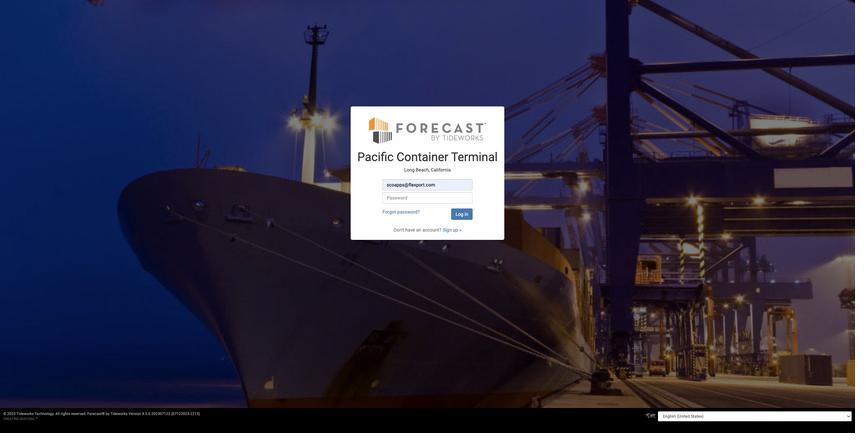Task type: vqa. For each thing, say whether or not it's contained in the screenshot.
lading.
no



Task type: describe. For each thing, give the bounding box(es) containing it.
℠
[[35, 418, 38, 422]]

creating
[[3, 418, 19, 422]]

sign
[[443, 228, 452, 233]]

forgot password? log in
[[383, 210, 469, 217]]

2023
[[7, 413, 16, 417]]

forecast®
[[87, 413, 105, 417]]

reserved.
[[71, 413, 86, 417]]

long
[[405, 167, 415, 173]]

beach,
[[416, 167, 430, 173]]

©
[[3, 413, 6, 417]]

© 2023 tideworks technology. all rights reserved. forecast® by tideworks version 9.5.0.202307122 (07122023-2213) creating success ℠
[[3, 413, 200, 422]]

rights
[[61, 413, 70, 417]]

version
[[129, 413, 141, 417]]

in
[[465, 212, 469, 217]]

log in button
[[452, 209, 473, 220]]

container
[[397, 151, 449, 165]]

account?
[[423, 228, 442, 233]]

all
[[56, 413, 60, 417]]

have
[[406, 228, 415, 233]]

(07122023-
[[171, 413, 190, 417]]

don't
[[394, 228, 404, 233]]



Task type: locate. For each thing, give the bounding box(es) containing it.
forgot password? link
[[383, 210, 420, 215]]

pacific
[[358, 151, 394, 165]]

by
[[106, 413, 110, 417]]

success
[[20, 418, 34, 422]]

terminal
[[452, 151, 498, 165]]

log
[[456, 212, 464, 217]]

sign up » link
[[443, 228, 462, 233]]

Password password field
[[383, 193, 473, 204]]

up
[[453, 228, 459, 233]]

tideworks up 'success'
[[16, 413, 34, 417]]

1 tideworks from the left
[[16, 413, 34, 417]]

pacific container terminal long beach, california
[[358, 151, 498, 173]]

0 horizontal spatial tideworks
[[16, 413, 34, 417]]

2213)
[[190, 413, 200, 417]]

2 tideworks from the left
[[110, 413, 128, 417]]

california
[[431, 167, 451, 173]]

technology.
[[35, 413, 55, 417]]

an
[[417, 228, 422, 233]]

Email or username text field
[[383, 180, 473, 191]]

don't have an account? sign up »
[[394, 228, 462, 233]]

»
[[460, 228, 462, 233]]

tideworks right the by
[[110, 413, 128, 417]]

9.5.0.202307122
[[142, 413, 170, 417]]

forecast® by tideworks image
[[369, 117, 486, 144]]

tideworks
[[16, 413, 34, 417], [110, 413, 128, 417]]

password?
[[398, 210, 420, 215]]

1 horizontal spatial tideworks
[[110, 413, 128, 417]]

forgot
[[383, 210, 396, 215]]



